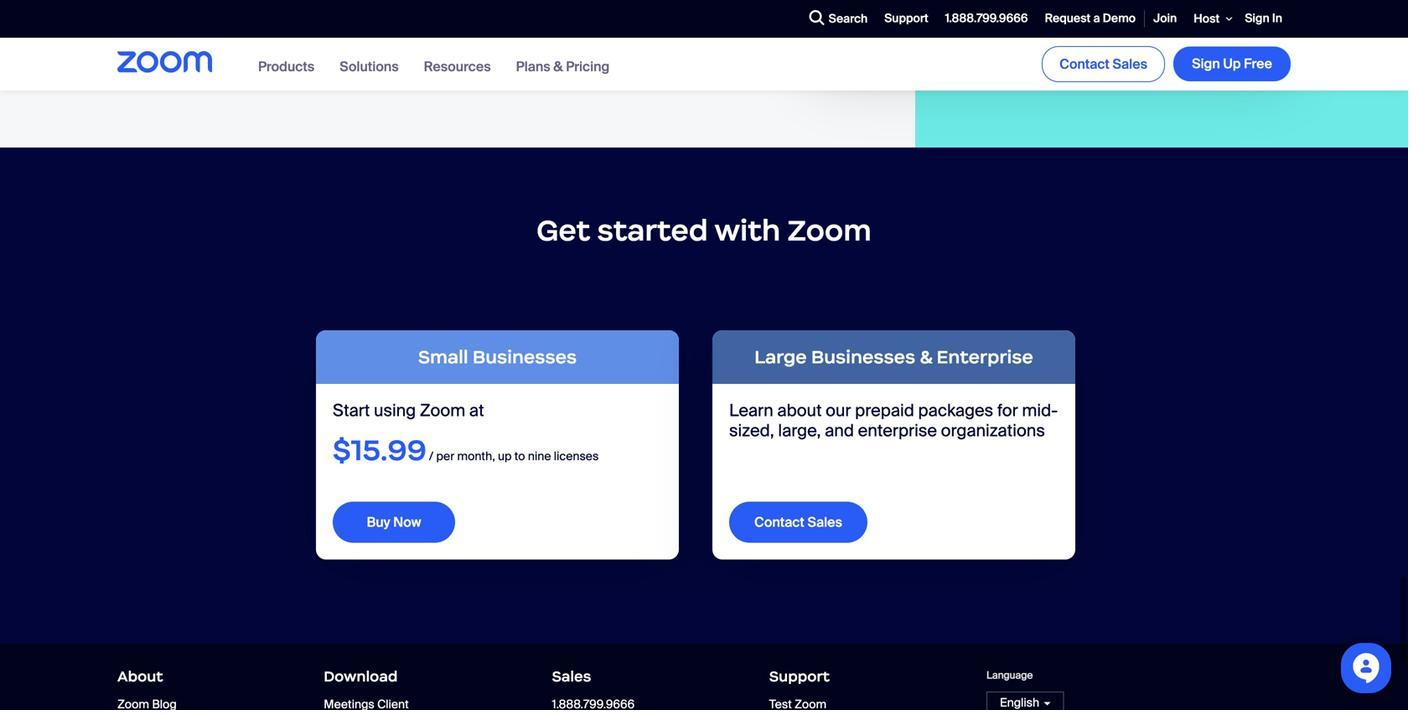 Task type: locate. For each thing, give the bounding box(es) containing it.
sign left in
[[1245, 11, 1270, 26]]

businesses up prepaid
[[811, 346, 916, 369]]

0 vertical spatial &
[[554, 58, 563, 75]]

demo
[[1103, 11, 1136, 26]]

zoom
[[788, 212, 872, 248], [420, 400, 465, 422]]

2 horizontal spatial sales
[[1113, 55, 1148, 73]]

1 vertical spatial contact sales
[[755, 513, 843, 531]]

download link
[[324, 668, 398, 686]]

start
[[333, 400, 370, 422]]

packages
[[919, 400, 994, 422]]

start using zoom at
[[333, 400, 484, 422]]

1.888.799.9666
[[946, 11, 1028, 26]]

0 horizontal spatial support link
[[769, 668, 830, 686]]

0 horizontal spatial sign
[[1192, 55, 1220, 73]]

1.888.799.9666 link
[[937, 1, 1037, 37]]

1 vertical spatial sales
[[808, 513, 843, 531]]

resources button
[[424, 58, 491, 75]]

using
[[374, 400, 416, 422]]

1 vertical spatial support link
[[769, 668, 830, 686]]

0 horizontal spatial businesses
[[473, 346, 577, 369]]

request a demo link
[[1037, 1, 1145, 37]]

learn about our prepaid packages for mid- sized, large, and enterprise organizations
[[729, 400, 1058, 442]]

0 vertical spatial contact
[[1060, 55, 1110, 73]]

sign in link
[[1237, 1, 1291, 37]]

0 vertical spatial support
[[885, 11, 929, 26]]

0 horizontal spatial contact sales link
[[729, 502, 868, 543]]

1 vertical spatial contact
[[755, 513, 805, 531]]

businesses for large
[[811, 346, 916, 369]]

search
[[829, 11, 868, 27]]

0 horizontal spatial sales
[[552, 668, 591, 686]]

plans & pricing link
[[516, 58, 610, 75]]

zoom right with
[[788, 212, 872, 248]]

up
[[1224, 55, 1241, 73]]

1 horizontal spatial &
[[920, 346, 933, 369]]

pricing
[[566, 58, 610, 75]]

download
[[324, 668, 398, 686]]

1 vertical spatial support
[[769, 668, 830, 686]]

contact sales
[[1060, 55, 1148, 73], [755, 513, 843, 531]]

licenses
[[554, 449, 599, 464]]

sign
[[1245, 11, 1270, 26], [1192, 55, 1220, 73]]

0 horizontal spatial support
[[769, 668, 830, 686]]

buy now link
[[333, 502, 455, 543]]

1 horizontal spatial sales
[[808, 513, 843, 531]]

zoom left "at" at the left bottom
[[420, 400, 465, 422]]

1 businesses from the left
[[473, 346, 577, 369]]

1 vertical spatial zoom
[[420, 400, 465, 422]]

1 horizontal spatial support
[[885, 11, 929, 26]]

sign left up
[[1192, 55, 1220, 73]]

0 vertical spatial contact sales
[[1060, 55, 1148, 73]]

0 horizontal spatial &
[[554, 58, 563, 75]]

0 vertical spatial sign
[[1245, 11, 1270, 26]]

1 horizontal spatial businesses
[[811, 346, 916, 369]]

zoom logo image
[[117, 51, 212, 73]]

1 horizontal spatial sign
[[1245, 11, 1270, 26]]

get
[[537, 212, 590, 248]]

started
[[597, 212, 708, 248]]

support
[[885, 11, 929, 26], [769, 668, 830, 686]]

1 horizontal spatial support link
[[876, 1, 937, 37]]

1 horizontal spatial zoom
[[788, 212, 872, 248]]

0 horizontal spatial contact
[[755, 513, 805, 531]]

buy now
[[367, 513, 421, 531]]

contact sales link
[[1042, 46, 1165, 82], [729, 502, 868, 543]]

about link
[[117, 668, 163, 686]]

businesses
[[473, 346, 577, 369], [811, 346, 916, 369]]

&
[[554, 58, 563, 75], [920, 346, 933, 369]]

nine
[[528, 449, 551, 464]]

sales
[[1113, 55, 1148, 73], [808, 513, 843, 531], [552, 668, 591, 686]]

plans & pricing
[[516, 58, 610, 75]]

search image
[[810, 10, 825, 25], [810, 10, 825, 25]]

$15.99
[[333, 432, 427, 468]]

support link
[[876, 1, 937, 37], [769, 668, 830, 686]]

join link
[[1145, 1, 1186, 37]]

2 businesses from the left
[[811, 346, 916, 369]]

host button
[[1186, 0, 1237, 38]]

0 vertical spatial contact sales link
[[1042, 46, 1165, 82]]

0 horizontal spatial contact sales
[[755, 513, 843, 531]]

contact
[[1060, 55, 1110, 73], [755, 513, 805, 531]]

0 horizontal spatial zoom
[[420, 400, 465, 422]]

products
[[258, 58, 315, 75]]

& right plans
[[554, 58, 563, 75]]

& left enterprise
[[920, 346, 933, 369]]

our
[[826, 400, 851, 422]]

view sonic logo image
[[717, 5, 800, 64]]

prepaid
[[855, 400, 915, 422]]

resources
[[424, 58, 491, 75]]

businesses up "at" at the left bottom
[[473, 346, 577, 369]]

0 vertical spatial sales
[[1113, 55, 1148, 73]]

sign inside "link"
[[1245, 11, 1270, 26]]

1 vertical spatial &
[[920, 346, 933, 369]]

1 vertical spatial sign
[[1192, 55, 1220, 73]]



Task type: vqa. For each thing, say whether or not it's contained in the screenshot.
first Businesses from right
yes



Task type: describe. For each thing, give the bounding box(es) containing it.
0 vertical spatial support link
[[876, 1, 937, 37]]

2 vertical spatial sales
[[552, 668, 591, 686]]

$15.99 / per month, up to nine licenses
[[333, 432, 599, 468]]

and
[[825, 420, 854, 442]]

language
[[987, 669, 1033, 682]]

in
[[1273, 11, 1283, 26]]

free
[[1244, 55, 1273, 73]]

mid-
[[1022, 400, 1058, 422]]

request
[[1045, 11, 1091, 26]]

1 horizontal spatial contact sales
[[1060, 55, 1148, 73]]

for
[[998, 400, 1018, 422]]

sign for sign up free
[[1192, 55, 1220, 73]]

about
[[117, 668, 163, 686]]

large businesses & enterprise
[[755, 346, 1034, 369]]

sign in
[[1245, 11, 1283, 26]]

1 horizontal spatial contact
[[1060, 55, 1110, 73]]

sales link
[[552, 668, 591, 686]]

up
[[498, 449, 512, 464]]

1 vertical spatial contact sales link
[[729, 502, 868, 543]]

month,
[[457, 449, 495, 464]]

to
[[515, 449, 525, 464]]

solutions
[[340, 58, 399, 75]]

about
[[778, 400, 822, 422]]

at
[[469, 400, 484, 422]]

with
[[715, 212, 781, 248]]

buy
[[367, 513, 390, 531]]

host
[[1194, 11, 1220, 26]]

join
[[1154, 11, 1177, 26]]

solutions button
[[340, 58, 399, 75]]

a
[[1094, 11, 1100, 26]]

products button
[[258, 58, 315, 75]]

learn
[[729, 400, 774, 422]]

per
[[436, 449, 455, 464]]

sign up free
[[1192, 55, 1273, 73]]

businesses for small
[[473, 346, 577, 369]]

get started with zoom
[[537, 212, 872, 248]]

sized,
[[729, 420, 774, 442]]

/
[[429, 449, 434, 464]]

sign up free link
[[1174, 47, 1291, 81]]

request a demo
[[1045, 11, 1136, 26]]

1 horizontal spatial contact sales link
[[1042, 46, 1165, 82]]

0 vertical spatial zoom
[[788, 212, 872, 248]]

enterprise
[[858, 420, 937, 442]]

organizations
[[941, 420, 1045, 442]]

enterprise
[[937, 346, 1034, 369]]

sign for sign in
[[1245, 11, 1270, 26]]

small
[[418, 346, 468, 369]]

now
[[393, 513, 421, 531]]

large,
[[778, 420, 821, 442]]

large
[[755, 346, 807, 369]]

small businesses
[[418, 346, 577, 369]]

plans
[[516, 58, 551, 75]]



